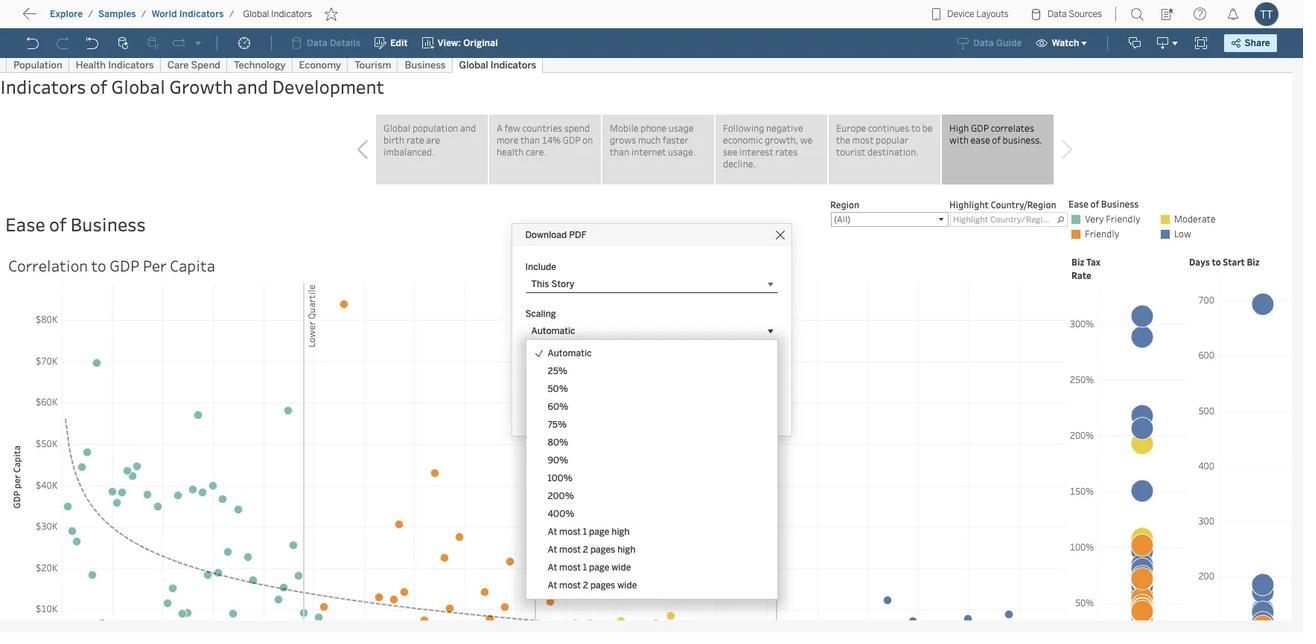 Task type: locate. For each thing, give the bounding box(es) containing it.
0 horizontal spatial /
[[88, 9, 93, 19]]

explore / samples / world indicators /
[[50, 9, 234, 19]]

/
[[88, 9, 93, 19], [141, 9, 146, 19], [229, 9, 234, 19]]

skip to content link
[[36, 8, 152, 28]]

/ left global
[[229, 9, 234, 19]]

indicators
[[179, 9, 224, 19], [271, 9, 312, 19]]

/ left world
[[141, 9, 146, 19]]

samples
[[98, 9, 136, 19]]

3 / from the left
[[229, 9, 234, 19]]

1 horizontal spatial indicators
[[271, 9, 312, 19]]

2 horizontal spatial /
[[229, 9, 234, 19]]

indicators right world
[[179, 9, 224, 19]]

1 / from the left
[[88, 9, 93, 19]]

global indicators
[[243, 9, 312, 19]]

to
[[67, 11, 79, 25]]

indicators right global
[[271, 9, 312, 19]]

skip to content
[[39, 11, 128, 25]]

/ right to
[[88, 9, 93, 19]]

1 horizontal spatial /
[[141, 9, 146, 19]]

global indicators element
[[239, 9, 317, 19]]

0 horizontal spatial indicators
[[179, 9, 224, 19]]

2 indicators from the left
[[271, 9, 312, 19]]

samples link
[[98, 8, 137, 20]]

explore link
[[49, 8, 84, 20]]

2 / from the left
[[141, 9, 146, 19]]



Task type: vqa. For each thing, say whether or not it's contained in the screenshot.
Home Office, Actual Home
no



Task type: describe. For each thing, give the bounding box(es) containing it.
world indicators link
[[151, 8, 225, 20]]

1 indicators from the left
[[179, 9, 224, 19]]

skip
[[39, 11, 64, 25]]

world
[[152, 9, 177, 19]]

global
[[243, 9, 269, 19]]

content
[[82, 11, 128, 25]]

explore
[[50, 9, 83, 19]]



